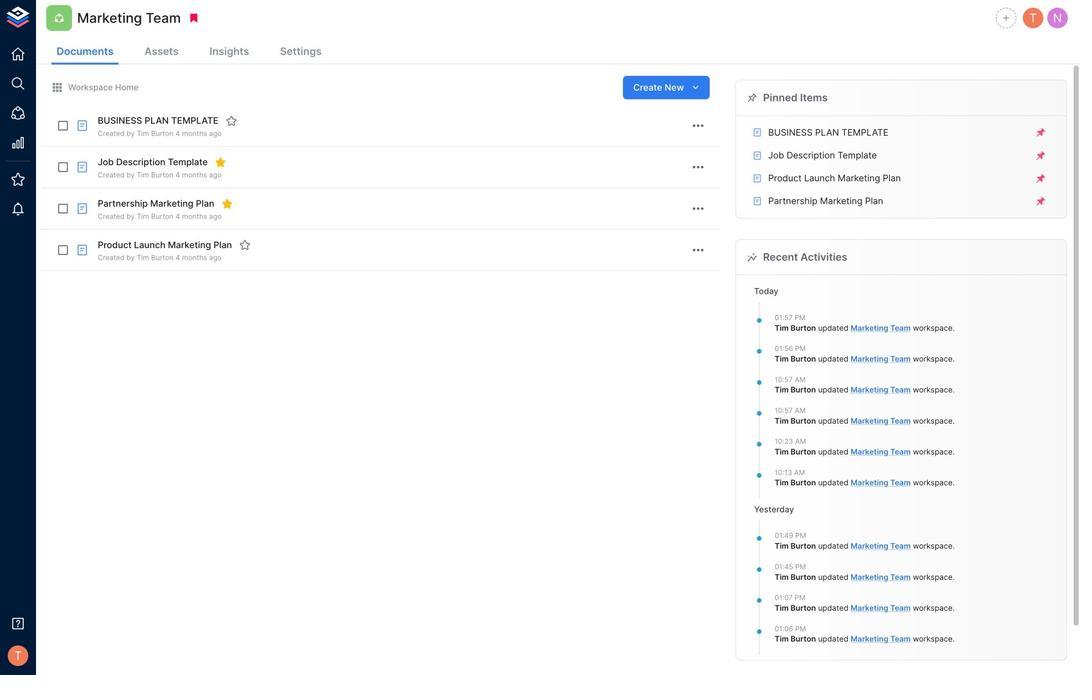 Task type: describe. For each thing, give the bounding box(es) containing it.
remove favorite image
[[221, 198, 233, 209]]

1 unpin image from the top
[[1035, 150, 1047, 161]]

1 horizontal spatial favorite image
[[239, 239, 251, 251]]

remove bookmark image
[[188, 12, 200, 24]]



Task type: vqa. For each thing, say whether or not it's contained in the screenshot.
competition within "The company's strong brand reputation and high-quality products are significant strengths. However, the limited online presence and lack of innovation pose challenges. There are opportunities for growth through market expansion and new product introductions. The company needs to address the threat of intense competition and changing consumer preferences."
no



Task type: locate. For each thing, give the bounding box(es) containing it.
2 unpin image from the top
[[1035, 173, 1047, 184]]

0 vertical spatial unpin image
[[1035, 127, 1047, 138]]

unpin image
[[1035, 127, 1047, 138], [1035, 173, 1047, 184]]

1 vertical spatial unpin image
[[1035, 195, 1047, 207]]

1 unpin image from the top
[[1035, 127, 1047, 138]]

unpin image
[[1035, 150, 1047, 161], [1035, 195, 1047, 207]]

0 horizontal spatial favorite image
[[226, 115, 237, 127]]

0 vertical spatial unpin image
[[1035, 150, 1047, 161]]

2 unpin image from the top
[[1035, 195, 1047, 207]]

1 vertical spatial favorite image
[[239, 239, 251, 251]]

0 vertical spatial favorite image
[[226, 115, 237, 127]]

remove favorite image
[[215, 156, 226, 168]]

1 vertical spatial unpin image
[[1035, 173, 1047, 184]]

favorite image
[[226, 115, 237, 127], [239, 239, 251, 251]]



